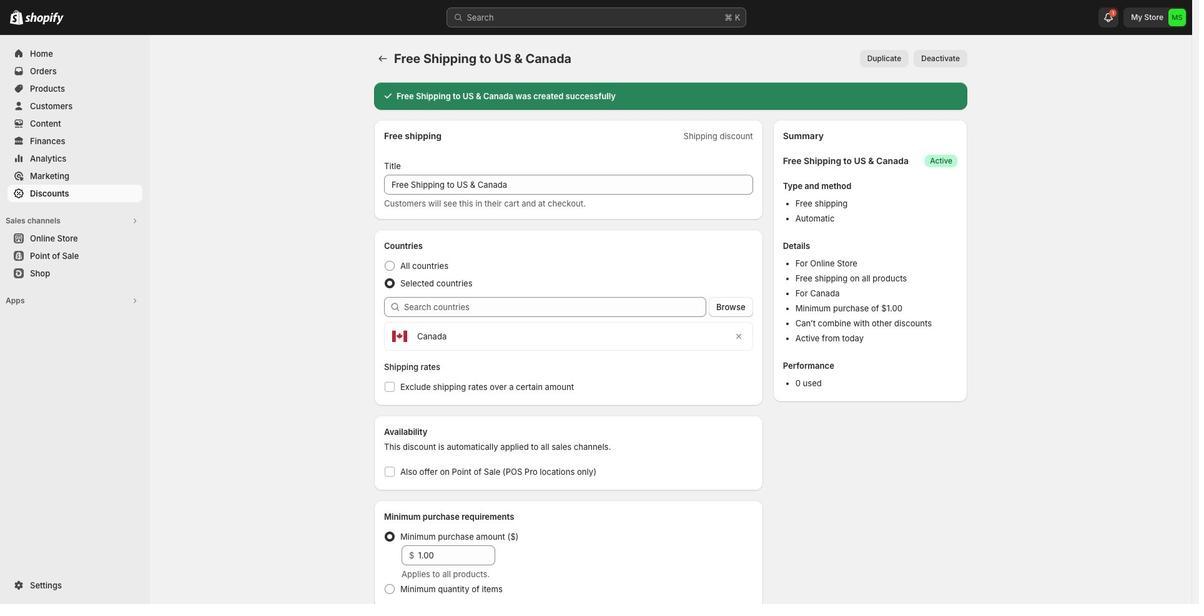 Task type: describe. For each thing, give the bounding box(es) containing it.
my store image
[[1169, 9, 1186, 26]]

0.00 text field
[[418, 546, 495, 566]]



Task type: vqa. For each thing, say whether or not it's contained in the screenshot.
Test Store image
no



Task type: locate. For each thing, give the bounding box(es) containing it.
1 horizontal spatial shopify image
[[25, 12, 64, 25]]

shopify image
[[10, 10, 23, 25], [25, 12, 64, 25]]

0 horizontal spatial shopify image
[[10, 10, 23, 25]]

None text field
[[384, 175, 753, 195]]

Search countries text field
[[404, 297, 707, 317]]



